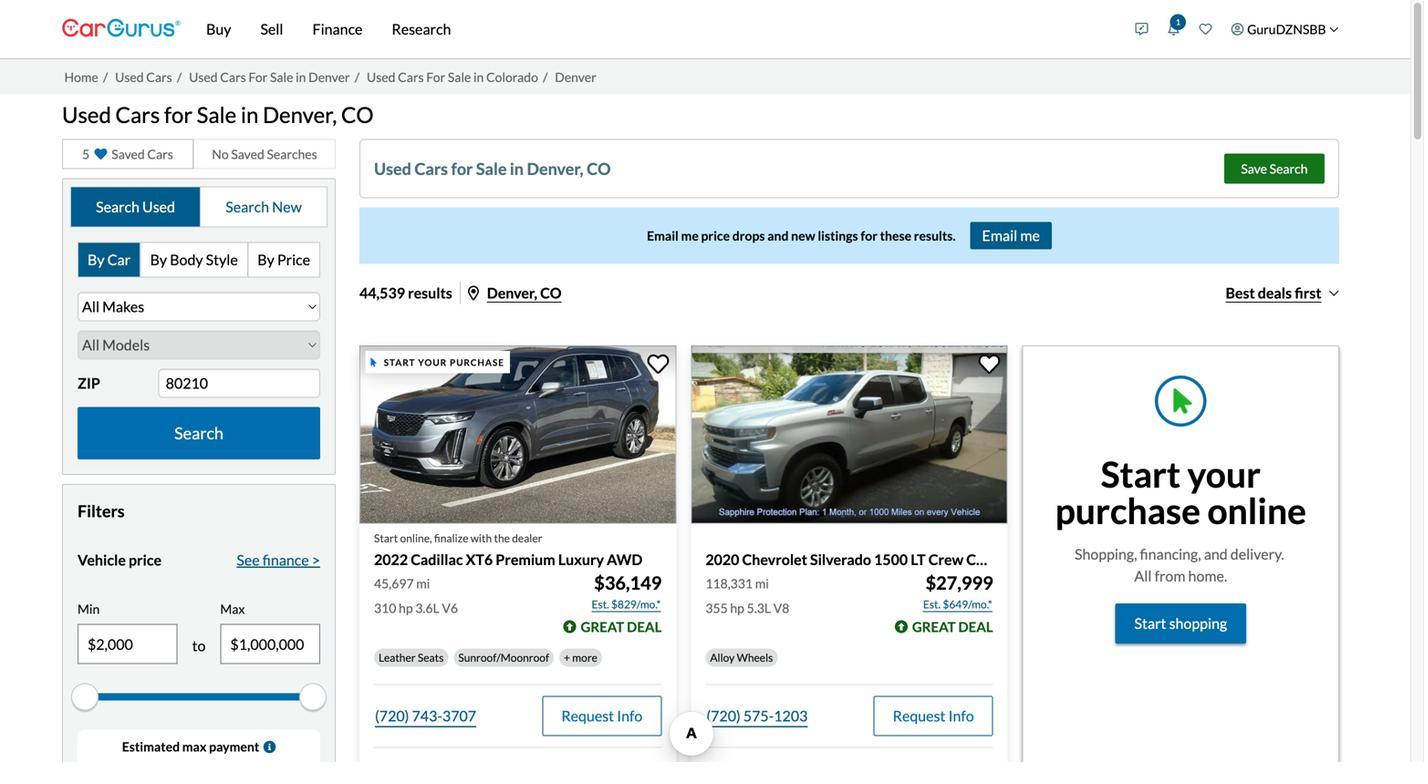 Task type: vqa. For each thing, say whether or not it's contained in the screenshot.
44,539
yes



Task type: describe. For each thing, give the bounding box(es) containing it.
(720) 575-1203 button
[[706, 697, 809, 737]]

request info button for (720) 575-1203
[[874, 697, 993, 737]]

mi for $27,999
[[755, 576, 769, 592]]

satin steel metallic 2022 cadillac xt6 premium luxury awd suv / crossover four-wheel drive 9-speed automatic image
[[359, 346, 676, 524]]

request info for 3707
[[561, 708, 643, 725]]

results
[[408, 284, 452, 302]]

start shopping button
[[1115, 604, 1247, 644]]

1 horizontal spatial co
[[540, 284, 562, 302]]

cargurus logo homepage link link
[[62, 3, 181, 55]]

used cars link
[[115, 69, 172, 85]]

home.
[[1188, 568, 1227, 585]]

save
[[1241, 161, 1267, 176]]

used cars for sale in colorado link
[[367, 69, 538, 85]]

shopping, financing, and delivery. all from home.
[[1075, 546, 1287, 585]]

user icon image
[[1231, 23, 1244, 36]]

and inside the shopping, financing, and delivery. all from home.
[[1204, 546, 1228, 564]]

used inside tab
[[142, 198, 175, 216]]

0 horizontal spatial for
[[164, 102, 193, 128]]

me for email me
[[1020, 227, 1040, 244]]

cargurus logo homepage link image
[[62, 3, 181, 55]]

car
[[107, 251, 131, 269]]

2 denver from the left
[[555, 69, 596, 85]]

118,331 mi 355 hp 5.3l v8
[[706, 576, 790, 616]]

1500
[[874, 551, 908, 569]]

gurudznsbb button
[[1222, 4, 1349, 55]]

45,697
[[374, 576, 414, 592]]

est. $649/mo.* button
[[922, 596, 993, 614]]

118,331
[[706, 576, 753, 592]]

$649/mo.*
[[943, 598, 992, 611]]

cab
[[967, 551, 992, 569]]

deal for $27,999
[[958, 619, 993, 635]]

from
[[1155, 568, 1186, 585]]

listings
[[818, 228, 858, 243]]

searches
[[267, 146, 317, 162]]

by body style
[[150, 251, 238, 269]]

search used tab
[[71, 187, 201, 227]]

0 horizontal spatial price
[[129, 551, 162, 569]]

$829/mo.*
[[611, 598, 661, 611]]

1
[[1176, 17, 1181, 27]]

all
[[1135, 568, 1152, 585]]

v8
[[773, 601, 790, 616]]

me for email me price drops and new listings for these results.
[[681, 228, 699, 243]]

your for start your purchase online
[[1188, 453, 1261, 496]]

by for by body style
[[150, 251, 167, 269]]

these
[[880, 228, 912, 243]]

45,697 mi 310 hp 3.6l v6
[[374, 576, 458, 616]]

hp for $27,999
[[730, 601, 744, 616]]

v6
[[442, 601, 458, 616]]

great for $27,999
[[912, 619, 956, 635]]

leather
[[379, 651, 416, 665]]

to
[[192, 637, 206, 655]]

by price
[[258, 251, 310, 269]]

0 horizontal spatial and
[[768, 228, 789, 243]]

alloy wheels
[[710, 651, 773, 665]]

1203
[[774, 708, 808, 725]]

sell button
[[246, 0, 298, 58]]

1 vertical spatial used cars for sale in denver, co
[[374, 159, 611, 179]]

map marker alt image
[[468, 286, 479, 300]]

2 vertical spatial denver,
[[487, 284, 537, 302]]

used cars for sale in denver link
[[189, 69, 350, 85]]

2 saved from the left
[[231, 146, 264, 162]]

great deal for $36,149
[[581, 619, 662, 635]]

menu bar containing buy
[[181, 0, 1126, 58]]

1 vertical spatial denver,
[[527, 159, 584, 179]]

see
[[237, 551, 260, 569]]

max
[[182, 740, 207, 755]]

awd
[[607, 551, 643, 569]]

shopping,
[[1075, 546, 1137, 564]]

email me button
[[970, 222, 1052, 249]]

financing,
[[1140, 546, 1201, 564]]

estimated
[[122, 740, 180, 755]]

Max text field
[[221, 626, 319, 664]]

estimated max payment
[[122, 740, 259, 755]]

wheels
[[737, 651, 773, 665]]

by for by price
[[258, 251, 274, 269]]

great for $36,149
[[581, 619, 624, 635]]

cadillac
[[411, 551, 463, 569]]

search new tab
[[201, 187, 327, 227]]

2 for from the left
[[426, 69, 445, 85]]

vehicle price
[[78, 551, 162, 569]]

310
[[374, 601, 396, 616]]

save search
[[1241, 161, 1308, 176]]

purchase for start your purchase
[[450, 357, 505, 368]]

2020 chevrolet silverado 1500 lt crew cab 4wd
[[706, 551, 1030, 569]]

saved cars
[[112, 146, 173, 162]]

2020
[[706, 551, 739, 569]]

more
[[572, 651, 598, 665]]

no
[[212, 146, 229, 162]]

sunroof/moonroof
[[458, 651, 549, 665]]

4 / from the left
[[543, 69, 548, 85]]

research
[[392, 20, 451, 38]]

buy
[[206, 20, 231, 38]]

home link
[[64, 69, 98, 85]]

info circle image
[[263, 741, 276, 754]]

body
[[170, 251, 203, 269]]

filters
[[78, 501, 125, 521]]

3707
[[442, 708, 476, 725]]

alloy
[[710, 651, 735, 665]]

finance
[[263, 551, 309, 569]]

request for 1203
[[893, 708, 946, 725]]

(720) for (720) 575-1203
[[707, 708, 741, 725]]

the
[[494, 532, 510, 545]]

info for (720) 575-1203
[[949, 708, 974, 725]]

search for search new
[[226, 198, 269, 216]]

+ more
[[564, 651, 598, 665]]

5
[[82, 146, 90, 162]]

email me price drops and new listings for these results.
[[647, 228, 956, 243]]

premium
[[496, 551, 555, 569]]

$36,149 est. $829/mo.*
[[592, 573, 662, 611]]



Task type: locate. For each thing, give the bounding box(es) containing it.
2 horizontal spatial co
[[587, 159, 611, 179]]

1 horizontal spatial deal
[[958, 619, 993, 635]]

by price tab
[[248, 243, 319, 277]]

purchase up shopping,
[[1055, 490, 1201, 533]]

save search button
[[1224, 154, 1325, 184]]

2 mi from the left
[[755, 576, 769, 592]]

great down est. $829/mo.* button on the bottom left of page
[[581, 619, 624, 635]]

2 request info from the left
[[893, 708, 974, 725]]

hp for $36,149
[[399, 601, 413, 616]]

2 horizontal spatial by
[[258, 251, 274, 269]]

1 horizontal spatial hp
[[730, 601, 744, 616]]

+
[[564, 651, 570, 665]]

info for (720) 743-3707
[[617, 708, 643, 725]]

finance
[[313, 20, 363, 38]]

2 vertical spatial for
[[861, 228, 878, 243]]

by left the body
[[150, 251, 167, 269]]

your up delivery.
[[1188, 453, 1261, 496]]

/ down the finance popup button at the top left
[[355, 69, 360, 85]]

est. down $36,149
[[592, 598, 609, 611]]

heart image
[[94, 148, 107, 161]]

1 horizontal spatial price
[[701, 228, 730, 243]]

search used
[[96, 198, 175, 216]]

1 horizontal spatial est.
[[923, 598, 941, 611]]

request info button for (720) 743-3707
[[542, 697, 662, 737]]

search new
[[226, 198, 302, 216]]

1 button
[[1158, 7, 1190, 52]]

by body style tab
[[141, 243, 248, 277]]

/ right used cars link
[[177, 69, 182, 85]]

1 horizontal spatial (720)
[[707, 708, 741, 725]]

0 horizontal spatial great
[[581, 619, 624, 635]]

shopping
[[1169, 615, 1227, 633]]

1 horizontal spatial mi
[[755, 576, 769, 592]]

0 horizontal spatial mi
[[416, 576, 430, 592]]

email inside the email me 'button'
[[982, 227, 1018, 244]]

luxury
[[558, 551, 604, 569]]

denver right colorado
[[555, 69, 596, 85]]

ZIP telephone field
[[158, 369, 320, 398]]

Min text field
[[78, 626, 177, 664]]

0 horizontal spatial est.
[[592, 598, 609, 611]]

for down research dropdown button
[[426, 69, 445, 85]]

2 deal from the left
[[958, 619, 993, 635]]

in
[[296, 69, 306, 85], [474, 69, 484, 85], [241, 102, 259, 128], [510, 159, 524, 179]]

3.6l
[[415, 601, 440, 616]]

search for search
[[174, 424, 223, 444]]

great
[[581, 619, 624, 635], [912, 619, 956, 635]]

est. inside '$27,999 est. $649/mo.*'
[[923, 598, 941, 611]]

0 horizontal spatial email
[[647, 228, 679, 243]]

add a car review image
[[1136, 23, 1148, 36]]

finalize
[[434, 532, 468, 545]]

0 horizontal spatial great deal
[[581, 619, 662, 635]]

2 horizontal spatial for
[[861, 228, 878, 243]]

see finance >
[[237, 551, 320, 569]]

start inside start your purchase online
[[1101, 453, 1181, 496]]

me
[[1020, 227, 1040, 244], [681, 228, 699, 243]]

2 / from the left
[[177, 69, 182, 85]]

great deal down est. $829/mo.* button on the bottom left of page
[[581, 619, 662, 635]]

1 horizontal spatial great
[[912, 619, 956, 635]]

silver 2020 chevrolet silverado 1500 lt crew cab 4wd pickup truck four-wheel drive automatic image
[[691, 346, 1008, 524]]

great deal down "est. $649/mo.*" button
[[912, 619, 993, 635]]

1 vertical spatial purchase
[[1055, 490, 1201, 533]]

1 hp from the left
[[399, 601, 413, 616]]

purchase for start your purchase online
[[1055, 490, 1201, 533]]

1 request from the left
[[561, 708, 614, 725]]

purchase down map marker alt image
[[450, 357, 505, 368]]

deal for $36,149
[[627, 619, 662, 635]]

gurudznsbb menu
[[1126, 4, 1349, 55]]

1 horizontal spatial used cars for sale in denver, co
[[374, 159, 611, 179]]

sell
[[260, 20, 283, 38]]

saved right heart icon
[[112, 146, 145, 162]]

price right vehicle
[[129, 551, 162, 569]]

tab list containing search used
[[70, 186, 328, 228]]

0 horizontal spatial saved
[[112, 146, 145, 162]]

menu bar
[[181, 0, 1126, 58]]

denver, co button
[[468, 284, 562, 302]]

deal down the $649/mo.*
[[958, 619, 993, 635]]

0 horizontal spatial request info button
[[542, 697, 662, 737]]

0 vertical spatial tab list
[[70, 186, 328, 228]]

search
[[1270, 161, 1308, 176], [96, 198, 140, 216], [226, 198, 269, 216], [174, 424, 223, 444]]

3 by from the left
[[258, 251, 274, 269]]

0 horizontal spatial deal
[[627, 619, 662, 635]]

1 great from the left
[[581, 619, 624, 635]]

(720) 575-1203
[[707, 708, 808, 725]]

0 horizontal spatial info
[[617, 708, 643, 725]]

gurudznsbb
[[1247, 21, 1326, 37]]

2 by from the left
[[150, 251, 167, 269]]

$27,999 est. $649/mo.*
[[923, 573, 993, 611]]

mi inside 118,331 mi 355 hp 5.3l v8
[[755, 576, 769, 592]]

home / used cars / used cars for sale in denver / used cars for sale in colorado / denver
[[64, 69, 596, 85]]

seats
[[418, 651, 444, 665]]

1 denver from the left
[[309, 69, 350, 85]]

0 vertical spatial denver,
[[263, 102, 337, 128]]

finance button
[[298, 0, 377, 58]]

leather seats
[[379, 651, 444, 665]]

min
[[78, 602, 100, 617]]

1 info from the left
[[617, 708, 643, 725]]

2 vertical spatial co
[[540, 284, 562, 302]]

start inside the start shopping button
[[1135, 615, 1167, 633]]

gurudznsbb menu item
[[1222, 4, 1349, 55]]

(720) 743-3707 button
[[374, 697, 477, 737]]

deal down $829/mo.* at left bottom
[[627, 619, 662, 635]]

1 horizontal spatial for
[[451, 159, 473, 179]]

est. down $27,999
[[923, 598, 941, 611]]

1 est. from the left
[[592, 598, 609, 611]]

0 vertical spatial your
[[418, 357, 447, 368]]

1 horizontal spatial purchase
[[1055, 490, 1201, 533]]

2 (720) from the left
[[707, 708, 741, 725]]

tab list for search new
[[78, 242, 320, 278]]

start for start your purchase
[[384, 357, 416, 368]]

1 horizontal spatial great deal
[[912, 619, 993, 635]]

1 deal from the left
[[627, 619, 662, 635]]

1 horizontal spatial info
[[949, 708, 974, 725]]

est. for $27,999
[[923, 598, 941, 611]]

mi for $36,149
[[416, 576, 430, 592]]

by car tab
[[78, 243, 141, 277]]

1 vertical spatial tab list
[[78, 242, 320, 278]]

request info for 1203
[[893, 708, 974, 725]]

hp inside the 45,697 mi 310 hp 3.6l v6
[[399, 601, 413, 616]]

start
[[384, 357, 416, 368], [1101, 453, 1181, 496], [374, 532, 398, 545], [1135, 615, 1167, 633]]

by left price
[[258, 251, 274, 269]]

max
[[220, 602, 245, 617]]

1 horizontal spatial denver
[[555, 69, 596, 85]]

email right results.
[[982, 227, 1018, 244]]

1 horizontal spatial email
[[982, 227, 1018, 244]]

hp inside 118,331 mi 355 hp 5.3l v8
[[730, 601, 744, 616]]

3 / from the left
[[355, 69, 360, 85]]

chevron down image
[[1329, 24, 1339, 34]]

for down the sell dropdown button on the left top of page
[[249, 69, 268, 85]]

purchase inside start your purchase online
[[1055, 490, 1201, 533]]

see finance > link
[[237, 550, 320, 571]]

0 horizontal spatial (720)
[[375, 708, 409, 725]]

est. for $36,149
[[592, 598, 609, 611]]

your right 'mouse pointer' icon at the top left of the page
[[418, 357, 447, 368]]

2 request info button from the left
[[874, 697, 993, 737]]

crew
[[929, 551, 964, 569]]

start left 'shopping'
[[1135, 615, 1167, 633]]

0 vertical spatial used cars for sale in denver, co
[[62, 102, 374, 128]]

5.3l
[[747, 601, 771, 616]]

email for email me
[[982, 227, 1018, 244]]

silverado
[[810, 551, 871, 569]]

1 horizontal spatial and
[[1204, 546, 1228, 564]]

hp right 355
[[730, 601, 744, 616]]

start up '2022'
[[374, 532, 398, 545]]

start shopping
[[1135, 615, 1227, 633]]

for
[[164, 102, 193, 128], [451, 159, 473, 179], [861, 228, 878, 243]]

1 vertical spatial your
[[1188, 453, 1261, 496]]

2 info from the left
[[949, 708, 974, 725]]

1 vertical spatial for
[[451, 159, 473, 179]]

0 horizontal spatial by
[[88, 251, 104, 269]]

great deal for $27,999
[[912, 619, 993, 635]]

1 horizontal spatial for
[[426, 69, 445, 85]]

hp right 310
[[399, 601, 413, 616]]

1 saved from the left
[[112, 146, 145, 162]]

mouse pointer image
[[371, 358, 377, 367]]

tab list
[[70, 186, 328, 228], [78, 242, 320, 278]]

1 horizontal spatial by
[[150, 251, 167, 269]]

zip
[[78, 374, 100, 392]]

est. inside $36,149 est. $829/mo.*
[[592, 598, 609, 611]]

1 by from the left
[[88, 251, 104, 269]]

tab list containing by car
[[78, 242, 320, 278]]

me inside 'button'
[[1020, 227, 1040, 244]]

743-
[[412, 708, 442, 725]]

buy button
[[192, 0, 246, 58]]

co
[[341, 102, 374, 128], [587, 159, 611, 179], [540, 284, 562, 302]]

(720) left 575-
[[707, 708, 741, 725]]

2 est. from the left
[[923, 598, 941, 611]]

(720) inside button
[[707, 708, 741, 725]]

1 mi from the left
[[416, 576, 430, 592]]

price left drops
[[701, 228, 730, 243]]

1 for from the left
[[249, 69, 268, 85]]

email
[[982, 227, 1018, 244], [647, 228, 679, 243]]

deal
[[627, 619, 662, 635], [958, 619, 993, 635]]

0 horizontal spatial purchase
[[450, 357, 505, 368]]

0 vertical spatial for
[[164, 102, 193, 128]]

2 great deal from the left
[[912, 619, 993, 635]]

1 horizontal spatial saved
[[231, 146, 264, 162]]

start for start online, finalize with the dealer 2022 cadillac xt6 premium luxury awd
[[374, 532, 398, 545]]

search down zip telephone field
[[174, 424, 223, 444]]

1 request info from the left
[[561, 708, 643, 725]]

0 horizontal spatial for
[[249, 69, 268, 85]]

denver, co
[[487, 284, 562, 302]]

(720) inside button
[[375, 708, 409, 725]]

0 horizontal spatial request info
[[561, 708, 643, 725]]

start your purchase
[[384, 357, 505, 368]]

price
[[277, 251, 310, 269]]

1 great deal from the left
[[581, 619, 662, 635]]

0 vertical spatial co
[[341, 102, 374, 128]]

44,539
[[359, 284, 405, 302]]

start inside the start online, finalize with the dealer 2022 cadillac xt6 premium luxury awd
[[374, 532, 398, 545]]

search button
[[78, 407, 320, 460]]

1 vertical spatial and
[[1204, 546, 1228, 564]]

saved right no
[[231, 146, 264, 162]]

(720) for (720) 743-3707
[[375, 708, 409, 725]]

0 horizontal spatial me
[[681, 228, 699, 243]]

est. $829/mo.* button
[[591, 596, 662, 614]]

mi
[[416, 576, 430, 592], [755, 576, 769, 592]]

request info button
[[542, 697, 662, 737], [874, 697, 993, 737]]

mi inside the 45,697 mi 310 hp 3.6l v6
[[416, 576, 430, 592]]

0 horizontal spatial used cars for sale in denver, co
[[62, 102, 374, 128]]

1 horizontal spatial your
[[1188, 453, 1261, 496]]

1 horizontal spatial request info
[[893, 708, 974, 725]]

/ right home on the top of page
[[103, 69, 108, 85]]

dealer
[[512, 532, 542, 545]]

2 hp from the left
[[730, 601, 744, 616]]

delivery.
[[1231, 546, 1284, 564]]

saved cars image
[[1199, 23, 1212, 36]]

1 / from the left
[[103, 69, 108, 85]]

start for start your purchase online
[[1101, 453, 1181, 496]]

mi up "3.6l"
[[416, 576, 430, 592]]

online
[[1208, 490, 1307, 533]]

start right 'mouse pointer' icon at the top left of the page
[[384, 357, 416, 368]]

2 great from the left
[[912, 619, 956, 635]]

payment
[[209, 740, 259, 755]]

tab list for no saved searches
[[70, 186, 328, 228]]

2 request from the left
[[893, 708, 946, 725]]

great down "est. $649/mo.*" button
[[912, 619, 956, 635]]

by left car
[[88, 251, 104, 269]]

mi up "5.3l"
[[755, 576, 769, 592]]

1 vertical spatial price
[[129, 551, 162, 569]]

1 vertical spatial co
[[587, 159, 611, 179]]

2022
[[374, 551, 408, 569]]

search left new
[[226, 198, 269, 216]]

with
[[471, 532, 492, 545]]

no saved searches
[[212, 146, 317, 162]]

1 horizontal spatial me
[[1020, 227, 1040, 244]]

0 horizontal spatial denver
[[309, 69, 350, 85]]

chevrolet
[[742, 551, 807, 569]]

drops
[[732, 228, 765, 243]]

0 horizontal spatial hp
[[399, 601, 413, 616]]

1 (720) from the left
[[375, 708, 409, 725]]

start for start shopping
[[1135, 615, 1167, 633]]

email left drops
[[647, 228, 679, 243]]

0 horizontal spatial co
[[341, 102, 374, 128]]

your inside start your purchase online
[[1188, 453, 1261, 496]]

search right save
[[1270, 161, 1308, 176]]

0 horizontal spatial your
[[418, 357, 447, 368]]

xt6
[[466, 551, 493, 569]]

online,
[[400, 532, 432, 545]]

sale
[[270, 69, 293, 85], [448, 69, 471, 85], [197, 102, 237, 128], [476, 159, 507, 179]]

and
[[768, 228, 789, 243], [1204, 546, 1228, 564]]

your for start your purchase
[[418, 357, 447, 368]]

0 vertical spatial purchase
[[450, 357, 505, 368]]

new
[[272, 198, 302, 216]]

0 vertical spatial price
[[701, 228, 730, 243]]

denver down the finance popup button at the top left
[[309, 69, 350, 85]]

price
[[701, 228, 730, 243], [129, 551, 162, 569]]

1 request info button from the left
[[542, 697, 662, 737]]

/ right colorado
[[543, 69, 548, 85]]

and up home.
[[1204, 546, 1228, 564]]

results.
[[914, 228, 956, 243]]

email for email me price drops and new listings for these results.
[[647, 228, 679, 243]]

request for 3707
[[561, 708, 614, 725]]

search up car
[[96, 198, 140, 216]]

(720) left 743-
[[375, 708, 409, 725]]

start up financing,
[[1101, 453, 1181, 496]]

and left new
[[768, 228, 789, 243]]

0 vertical spatial and
[[768, 228, 789, 243]]

1 horizontal spatial request
[[893, 708, 946, 725]]

1 horizontal spatial request info button
[[874, 697, 993, 737]]

by for by car
[[88, 251, 104, 269]]

vehicle
[[78, 551, 126, 569]]

search for search used
[[96, 198, 140, 216]]

start online, finalize with the dealer 2022 cadillac xt6 premium luxury awd
[[374, 532, 643, 569]]

start your purchase online
[[1055, 453, 1307, 533]]

0 horizontal spatial request
[[561, 708, 614, 725]]

style
[[206, 251, 238, 269]]



